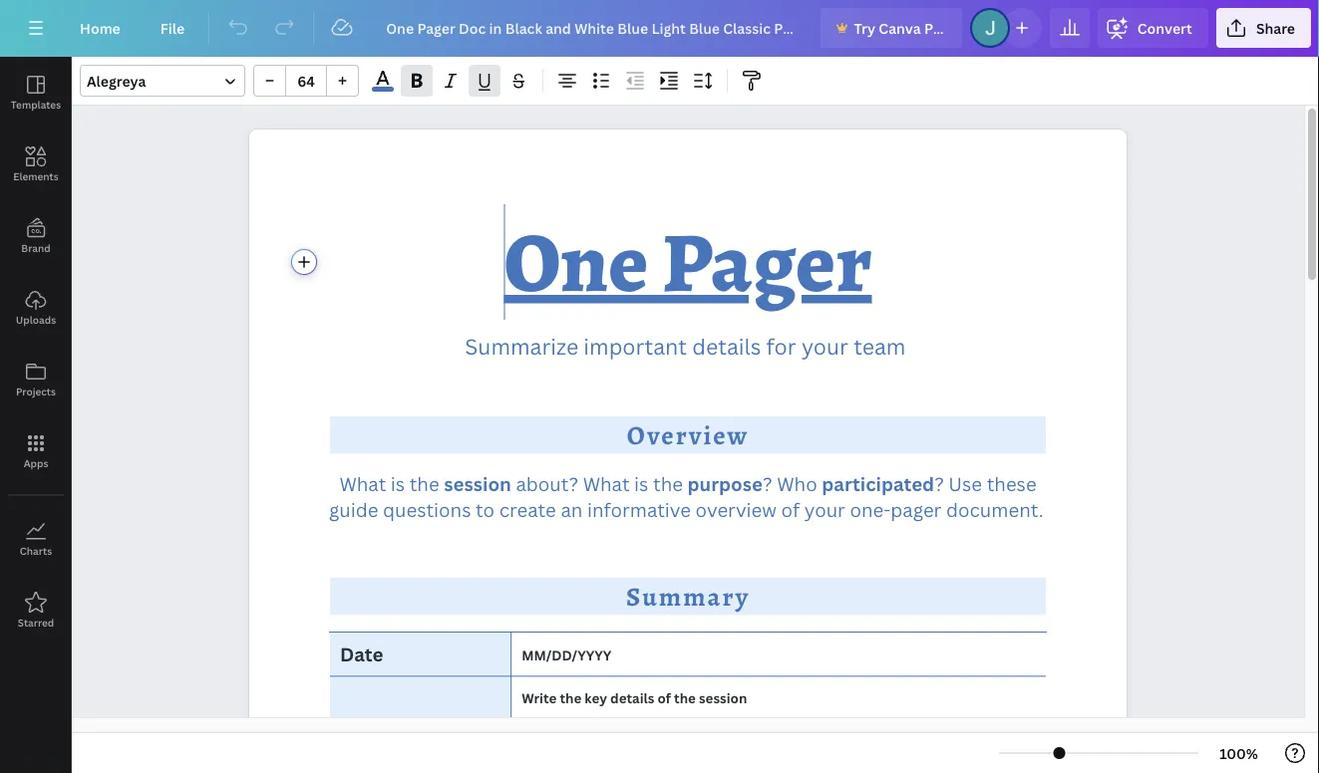 Task type: vqa. For each thing, say whether or not it's contained in the screenshot.
Gradient Minimal Portfolio Proposal Presentation group
no



Task type: describe. For each thing, give the bounding box(es) containing it.
100% button
[[1207, 738, 1272, 770]]

for
[[767, 332, 797, 361]]

one-
[[850, 497, 891, 522]]

pager
[[662, 204, 872, 320]]

alegreya button
[[80, 65, 245, 97]]

home
[[80, 18, 120, 37]]

summarize important details for your team
[[465, 332, 911, 361]]

templates button
[[0, 57, 72, 129]]

of
[[781, 497, 800, 522]]

main menu bar
[[0, 0, 1319, 57]]

one
[[504, 204, 649, 320]]

starred button
[[0, 575, 72, 647]]

document.
[[946, 497, 1044, 522]]

elements
[[13, 170, 59, 183]]

0 vertical spatial your
[[802, 332, 849, 361]]

brand
[[21, 241, 51, 255]]

convert button
[[1098, 8, 1209, 48]]

guide
[[329, 497, 378, 522]]

templates
[[11, 98, 61, 111]]

share
[[1257, 18, 1296, 37]]

these
[[987, 471, 1037, 496]]

team
[[854, 332, 906, 361]]

informative
[[587, 497, 691, 522]]

to
[[476, 497, 495, 522]]

home link
[[64, 8, 136, 48]]

side panel tab list
[[0, 57, 72, 647]]

try canva pro button
[[820, 8, 962, 48]]

projects
[[16, 385, 56, 398]]

uploads
[[16, 313, 56, 327]]

summarize
[[465, 332, 579, 361]]

apps
[[24, 457, 48, 470]]

questions
[[383, 497, 471, 522]]

who
[[777, 471, 818, 496]]

– – number field
[[292, 71, 320, 90]]

canva
[[879, 18, 921, 37]]

? inside ? use these guide questions to create an informative overview of your one-pager document.
[[935, 471, 944, 496]]

projects button
[[0, 344, 72, 416]]



Task type: locate. For each thing, give the bounding box(es) containing it.
your right of
[[805, 497, 846, 522]]

alegreya
[[87, 71, 146, 90]]

0 horizontal spatial what
[[339, 471, 386, 496]]

group
[[253, 65, 359, 97]]

what is the session about? what is the purpose ? who participated
[[339, 471, 935, 496]]

charts
[[20, 545, 52, 558]]

?
[[763, 471, 773, 496], [935, 471, 944, 496]]

Design title text field
[[370, 8, 812, 48]]

session
[[444, 471, 511, 496]]

uploads button
[[0, 272, 72, 344]]

1 what from the left
[[339, 471, 386, 496]]

1 is from the left
[[391, 471, 405, 496]]

convert
[[1138, 18, 1193, 37]]

elements button
[[0, 129, 72, 200]]

one pager
[[504, 204, 872, 320]]

0 horizontal spatial ?
[[763, 471, 773, 496]]

your inside ? use these guide questions to create an informative overview of your one-pager document.
[[805, 497, 846, 522]]

1 horizontal spatial what
[[583, 471, 630, 496]]

details
[[692, 332, 761, 361]]

your right for
[[802, 332, 849, 361]]

1 horizontal spatial is
[[634, 471, 649, 496]]

an
[[561, 497, 583, 522]]

2 ? from the left
[[935, 471, 944, 496]]

1 horizontal spatial the
[[653, 471, 683, 496]]

the up the questions
[[410, 471, 439, 496]]

pro
[[924, 18, 948, 37]]

1 vertical spatial your
[[805, 497, 846, 522]]

None text field
[[249, 130, 1127, 774]]

100%
[[1220, 745, 1259, 763]]

important
[[584, 332, 687, 361]]

use
[[949, 471, 982, 496]]

file
[[160, 18, 185, 37]]

brand button
[[0, 200, 72, 272]]

what up informative at the bottom of the page
[[583, 471, 630, 496]]

starred
[[18, 616, 54, 630]]

the
[[410, 471, 439, 496], [653, 471, 683, 496]]

1 the from the left
[[410, 471, 439, 496]]

try canva pro
[[854, 18, 948, 37]]

what up guide
[[339, 471, 386, 496]]

charts button
[[0, 504, 72, 575]]

try
[[854, 18, 876, 37]]

about?
[[516, 471, 579, 496]]

2 what from the left
[[583, 471, 630, 496]]

? left who
[[763, 471, 773, 496]]

is
[[391, 471, 405, 496], [634, 471, 649, 496]]

purpose
[[688, 471, 763, 496]]

0 horizontal spatial the
[[410, 471, 439, 496]]

pager
[[891, 497, 942, 522]]

participated
[[822, 471, 935, 496]]

share button
[[1217, 8, 1312, 48]]

the up informative at the bottom of the page
[[653, 471, 683, 496]]

create
[[499, 497, 556, 522]]

is up the questions
[[391, 471, 405, 496]]

none text field containing one pager
[[249, 130, 1127, 774]]

#3b75c2 image
[[372, 87, 394, 92], [372, 87, 394, 92]]

0 horizontal spatial is
[[391, 471, 405, 496]]

is up informative at the bottom of the page
[[634, 471, 649, 496]]

? left "use" at the right bottom of page
[[935, 471, 944, 496]]

file button
[[144, 8, 201, 48]]

1 horizontal spatial ?
[[935, 471, 944, 496]]

2 is from the left
[[634, 471, 649, 496]]

what
[[339, 471, 386, 496], [583, 471, 630, 496]]

1 ? from the left
[[763, 471, 773, 496]]

your
[[802, 332, 849, 361], [805, 497, 846, 522]]

overview
[[696, 497, 777, 522]]

apps button
[[0, 416, 72, 488]]

2 the from the left
[[653, 471, 683, 496]]

? use these guide questions to create an informative overview of your one-pager document.
[[329, 471, 1048, 522]]



